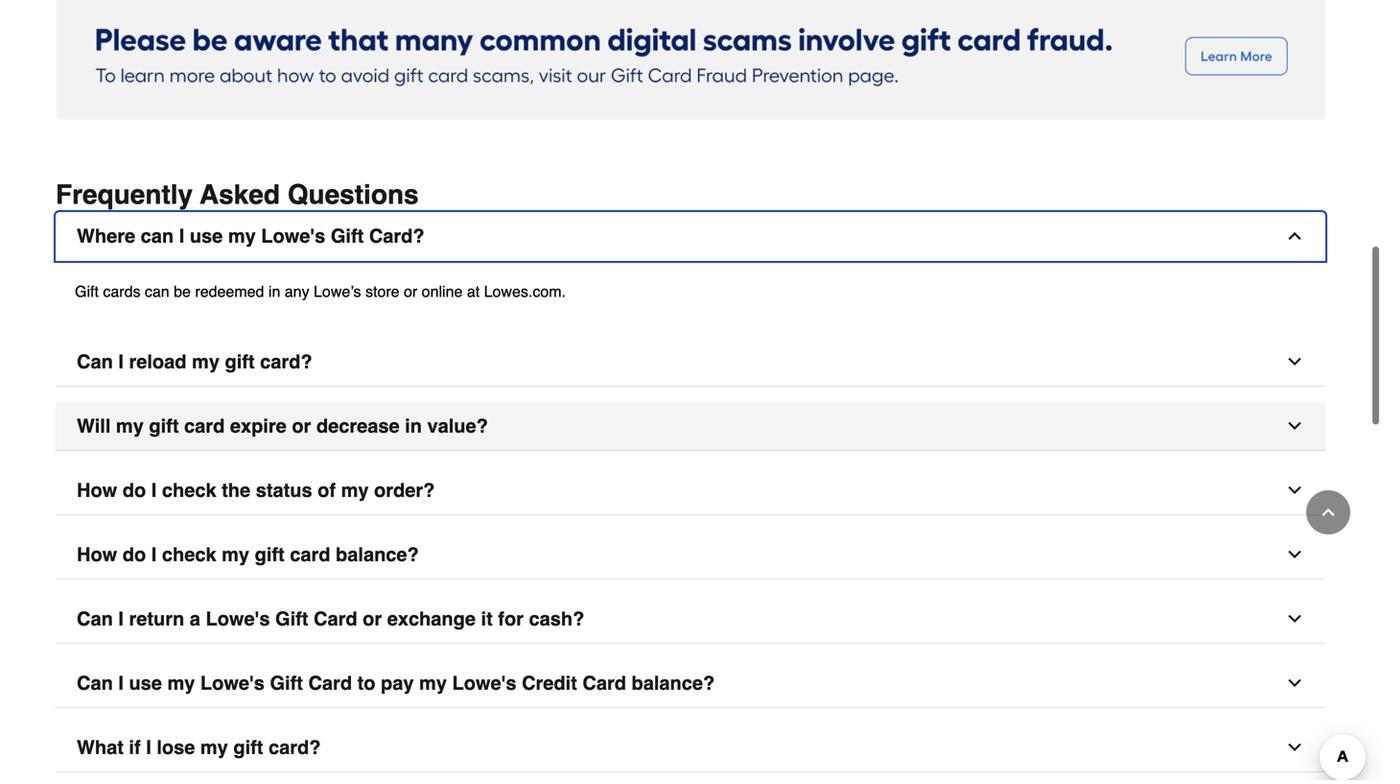 Task type: locate. For each thing, give the bounding box(es) containing it.
gift inside button
[[149, 415, 179, 437]]

expire
[[230, 415, 287, 437]]

1 horizontal spatial or
[[363, 608, 382, 630]]

1 horizontal spatial use
[[190, 225, 223, 247]]

my up the "lose"
[[167, 672, 195, 694]]

use inside where can i use my lowe's gift card? button
[[190, 225, 223, 247]]

2 check from the top
[[162, 543, 216, 565]]

gift
[[225, 351, 255, 373], [149, 415, 179, 437], [255, 543, 285, 565], [234, 736, 263, 758]]

if
[[129, 736, 141, 758]]

or left 'exchange'
[[363, 608, 382, 630]]

my right will
[[116, 415, 144, 437]]

can i reload my gift card?
[[77, 351, 312, 373]]

card inside "button"
[[314, 608, 358, 630]]

1 how from the top
[[77, 479, 117, 501]]

can
[[77, 351, 113, 373], [77, 608, 113, 630], [77, 672, 113, 694]]

do for how do i check my gift card balance?
[[123, 543, 146, 565]]

gift up expire
[[225, 351, 255, 373]]

lowe's
[[261, 225, 326, 247], [206, 608, 270, 630], [200, 672, 265, 694], [452, 672, 517, 694]]

balance? down order? at the left bottom
[[336, 543, 419, 565]]

card
[[184, 415, 225, 437], [290, 543, 331, 565]]

i up return at the left bottom
[[151, 543, 157, 565]]

card? inside what if i lose my gift card? button
[[269, 736, 321, 758]]

order?
[[374, 479, 435, 501]]

card
[[314, 608, 358, 630], [308, 672, 352, 694], [583, 672, 627, 694]]

0 horizontal spatial use
[[129, 672, 162, 694]]

card for to
[[308, 672, 352, 694]]

my
[[228, 225, 256, 247], [192, 351, 220, 373], [116, 415, 144, 437], [341, 479, 369, 501], [222, 543, 250, 565], [167, 672, 195, 694], [419, 672, 447, 694], [200, 736, 228, 758]]

frequently asked questions
[[56, 179, 419, 210]]

2 chevron down image from the top
[[1286, 416, 1305, 435]]

1 vertical spatial or
[[292, 415, 311, 437]]

chevron down image for balance?
[[1286, 545, 1305, 564]]

lose
[[157, 736, 195, 758]]

0 vertical spatial card?
[[260, 351, 312, 373]]

reload
[[129, 351, 187, 373]]

can inside the can i use my lowe's gift card to pay my lowe's credit card balance? button
[[77, 672, 113, 694]]

0 vertical spatial do
[[123, 479, 146, 501]]

can inside can i reload my gift card? button
[[77, 351, 113, 373]]

0 horizontal spatial in
[[269, 282, 281, 300]]

0 vertical spatial can
[[141, 225, 174, 247]]

what if i lose my gift card? button
[[56, 723, 1326, 772]]

3 chevron down image from the top
[[1286, 609, 1305, 628]]

1 vertical spatial chevron down image
[[1286, 545, 1305, 564]]

lowe's right a
[[206, 608, 270, 630]]

1 horizontal spatial balance?
[[632, 672, 715, 694]]

credit
[[522, 672, 577, 694]]

asked
[[200, 179, 280, 210]]

2 vertical spatial can
[[77, 672, 113, 694]]

chevron down image inside can i return a lowe's gift card or exchange it for cash? "button"
[[1286, 609, 1305, 628]]

0 horizontal spatial card
[[184, 415, 225, 437]]

card?
[[260, 351, 312, 373], [269, 736, 321, 758]]

will my gift card expire or decrease in value? button
[[56, 402, 1326, 451]]

2 can from the top
[[77, 608, 113, 630]]

1 horizontal spatial card
[[290, 543, 331, 565]]

gift down can i return a lowe's gift card or exchange it for cash?
[[270, 672, 303, 694]]

check for my
[[162, 543, 216, 565]]

4 chevron down image from the top
[[1286, 673, 1305, 693]]

0 vertical spatial balance?
[[336, 543, 419, 565]]

0 vertical spatial chevron down image
[[1286, 481, 1305, 500]]

where
[[77, 225, 135, 247]]

my right "pay"
[[419, 672, 447, 694]]

my right reload
[[192, 351, 220, 373]]

use
[[190, 225, 223, 247], [129, 672, 162, 694]]

1 can from the top
[[77, 351, 113, 373]]

will my gift card expire or decrease in value?
[[77, 415, 488, 437]]

0 vertical spatial use
[[190, 225, 223, 247]]

check up a
[[162, 543, 216, 565]]

in left any
[[269, 282, 281, 300]]

where can i use my lowe's gift card? button
[[56, 212, 1326, 261]]

for
[[498, 608, 524, 630]]

1 chevron down image from the top
[[1286, 481, 1305, 500]]

how for how do i check my gift card balance?
[[77, 543, 117, 565]]

0 vertical spatial how
[[77, 479, 117, 501]]

1 vertical spatial do
[[123, 543, 146, 565]]

can
[[141, 225, 174, 247], [145, 282, 170, 300]]

3 can from the top
[[77, 672, 113, 694]]

1 vertical spatial can
[[77, 608, 113, 630]]

gift
[[331, 225, 364, 247], [75, 282, 99, 300], [275, 608, 308, 630], [270, 672, 303, 694]]

check left the at left
[[162, 479, 216, 501]]

i left return at the left bottom
[[118, 608, 124, 630]]

card inside button
[[290, 543, 331, 565]]

can left be
[[145, 282, 170, 300]]

my down asked
[[228, 225, 256, 247]]

my right of
[[341, 479, 369, 501]]

value?
[[427, 415, 488, 437]]

do for how do i check the status of my order?
[[123, 479, 146, 501]]

many digital scams involve gift card fraud. visit our gift card fraud page to learn more. image
[[56, 0, 1326, 120]]

how do i check my gift card balance?
[[77, 543, 419, 565]]

chevron down image
[[1286, 352, 1305, 371], [1286, 416, 1305, 435], [1286, 609, 1305, 628], [1286, 673, 1305, 693]]

any
[[285, 282, 310, 300]]

can left return at the left bottom
[[77, 608, 113, 630]]

0 vertical spatial can
[[77, 351, 113, 373]]

gift down how do i check the status of my order?
[[255, 543, 285, 565]]

can right "where"
[[141, 225, 174, 247]]

can i use my lowe's gift card to pay my lowe's credit card balance? button
[[56, 659, 1326, 708]]

chevron down image inside the how do i check my gift card balance? button
[[1286, 545, 1305, 564]]

0 vertical spatial or
[[404, 282, 418, 300]]

gift down how do i check my gift card balance?
[[275, 608, 308, 630]]

2 how from the top
[[77, 543, 117, 565]]

do
[[123, 479, 146, 501], [123, 543, 146, 565]]

2 horizontal spatial or
[[404, 282, 418, 300]]

my right the "lose"
[[200, 736, 228, 758]]

0 vertical spatial check
[[162, 479, 216, 501]]

balance?
[[336, 543, 419, 565], [632, 672, 715, 694]]

can up what
[[77, 672, 113, 694]]

in left value?
[[405, 415, 422, 437]]

card up can i use my lowe's gift card to pay my lowe's credit card balance?
[[314, 608, 358, 630]]

chevron up image
[[1319, 503, 1339, 522]]

store
[[366, 282, 400, 300]]

chevron down image inside 'how do i check the status of my order?' button
[[1286, 481, 1305, 500]]

0 horizontal spatial or
[[292, 415, 311, 437]]

card?
[[369, 225, 425, 247]]

1 vertical spatial check
[[162, 543, 216, 565]]

i left the at left
[[151, 479, 157, 501]]

1 chevron down image from the top
[[1286, 352, 1305, 371]]

1 do from the top
[[123, 479, 146, 501]]

in inside button
[[405, 415, 422, 437]]

1 check from the top
[[162, 479, 216, 501]]

can inside can i return a lowe's gift card or exchange it for cash? "button"
[[77, 608, 113, 630]]

can left reload
[[77, 351, 113, 373]]

status
[[256, 479, 312, 501]]

or inside button
[[292, 415, 311, 437]]

chevron down image
[[1286, 481, 1305, 500], [1286, 545, 1305, 564], [1286, 738, 1305, 757]]

use down frequently asked questions
[[190, 225, 223, 247]]

how
[[77, 479, 117, 501], [77, 543, 117, 565]]

card down of
[[290, 543, 331, 565]]

1 vertical spatial in
[[405, 415, 422, 437]]

1 vertical spatial how
[[77, 543, 117, 565]]

check
[[162, 479, 216, 501], [162, 543, 216, 565]]

or
[[404, 282, 418, 300], [292, 415, 311, 437], [363, 608, 382, 630]]

what
[[77, 736, 124, 758]]

card left expire
[[184, 415, 225, 437]]

0 horizontal spatial balance?
[[336, 543, 419, 565]]

card for or
[[314, 608, 358, 630]]

chevron down image inside the will my gift card expire or decrease in value? button
[[1286, 416, 1305, 435]]

2 vertical spatial chevron down image
[[1286, 738, 1305, 757]]

i right if on the left of page
[[146, 736, 151, 758]]

2 chevron down image from the top
[[1286, 545, 1305, 564]]

balance? down can i return a lowe's gift card or exchange it for cash? "button"
[[632, 672, 715, 694]]

it
[[481, 608, 493, 630]]

or right store
[[404, 282, 418, 300]]

1 vertical spatial card
[[290, 543, 331, 565]]

a
[[190, 608, 200, 630]]

2 do from the top
[[123, 543, 146, 565]]

card left the 'to' at the left of page
[[308, 672, 352, 694]]

1 horizontal spatial in
[[405, 415, 422, 437]]

use up if on the left of page
[[129, 672, 162, 694]]

gift down reload
[[149, 415, 179, 437]]

1 vertical spatial card?
[[269, 736, 321, 758]]

0 vertical spatial card
[[184, 415, 225, 437]]

2 vertical spatial or
[[363, 608, 382, 630]]

3 chevron down image from the top
[[1286, 738, 1305, 757]]

chevron down image inside the can i use my lowe's gift card to pay my lowe's credit card balance? button
[[1286, 673, 1305, 693]]

gift inside "button"
[[275, 608, 308, 630]]

gift down questions
[[331, 225, 364, 247]]

lowe's
[[314, 282, 361, 300]]

my inside button
[[116, 415, 144, 437]]

how do i check the status of my order?
[[77, 479, 435, 501]]

i
[[179, 225, 184, 247], [118, 351, 124, 373], [151, 479, 157, 501], [151, 543, 157, 565], [118, 608, 124, 630], [118, 672, 124, 694], [146, 736, 151, 758]]

or right expire
[[292, 415, 311, 437]]

1 vertical spatial use
[[129, 672, 162, 694]]

in
[[269, 282, 281, 300], [405, 415, 422, 437]]



Task type: vqa. For each thing, say whether or not it's contained in the screenshot.
Show More
no



Task type: describe. For each thing, give the bounding box(es) containing it.
at
[[467, 282, 480, 300]]

can for can i return a lowe's gift card or exchange it for cash?
[[77, 608, 113, 630]]

use inside the can i use my lowe's gift card to pay my lowe's credit card balance? button
[[129, 672, 162, 694]]

frequently
[[56, 179, 193, 210]]

i up what
[[118, 672, 124, 694]]

chevron down image for pay
[[1286, 673, 1305, 693]]

the
[[222, 479, 251, 501]]

lowe's up the what if i lose my gift card?
[[200, 672, 265, 694]]

gift right the "lose"
[[234, 736, 263, 758]]

how do i check the status of my order? button
[[56, 466, 1326, 515]]

card inside button
[[184, 415, 225, 437]]

i up be
[[179, 225, 184, 247]]

check for the
[[162, 479, 216, 501]]

card right credit
[[583, 672, 627, 694]]

cards
[[103, 282, 141, 300]]

chevron down image inside can i reload my gift card? button
[[1286, 352, 1305, 371]]

chevron down image for my
[[1286, 481, 1305, 500]]

lowe's down it
[[452, 672, 517, 694]]

chevron down image inside what if i lose my gift card? button
[[1286, 738, 1305, 757]]

online
[[422, 282, 463, 300]]

lowes.com.
[[484, 282, 566, 300]]

return
[[129, 608, 184, 630]]

scroll to top element
[[1307, 490, 1351, 534]]

1 vertical spatial balance?
[[632, 672, 715, 694]]

can inside button
[[141, 225, 174, 247]]

exchange
[[387, 608, 476, 630]]

can i return a lowe's gift card or exchange it for cash? button
[[56, 595, 1326, 644]]

or inside "button"
[[363, 608, 382, 630]]

how for how do i check the status of my order?
[[77, 479, 117, 501]]

lowe's up any
[[261, 225, 326, 247]]

card? inside can i reload my gift card? button
[[260, 351, 312, 373]]

questions
[[288, 179, 419, 210]]

can i use my lowe's gift card to pay my lowe's credit card balance?
[[77, 672, 715, 694]]

can for can i reload my gift card?
[[77, 351, 113, 373]]

where can i use my lowe's gift card?
[[77, 225, 425, 247]]

can i reload my gift card? button
[[56, 338, 1326, 387]]

can i return a lowe's gift card or exchange it for cash?
[[77, 608, 585, 630]]

my down the at left
[[222, 543, 250, 565]]

gift cards can be redeemed in any lowe's store or online at lowes.com.
[[75, 282, 566, 300]]

pay
[[381, 672, 414, 694]]

redeemed
[[195, 282, 264, 300]]

lowe's inside "button"
[[206, 608, 270, 630]]

cash?
[[529, 608, 585, 630]]

what if i lose my gift card?
[[77, 736, 321, 758]]

i left reload
[[118, 351, 124, 373]]

can for can i use my lowe's gift card to pay my lowe's credit card balance?
[[77, 672, 113, 694]]

gift left cards
[[75, 282, 99, 300]]

be
[[174, 282, 191, 300]]

chevron down image for value?
[[1286, 416, 1305, 435]]

how do i check my gift card balance? button
[[56, 530, 1326, 579]]

of
[[318, 479, 336, 501]]

0 vertical spatial in
[[269, 282, 281, 300]]

decrease
[[317, 415, 400, 437]]

i inside "button"
[[118, 608, 124, 630]]

to
[[358, 672, 376, 694]]

1 vertical spatial can
[[145, 282, 170, 300]]

chevron down image for exchange
[[1286, 609, 1305, 628]]

will
[[77, 415, 111, 437]]

chevron up image
[[1286, 226, 1305, 245]]



